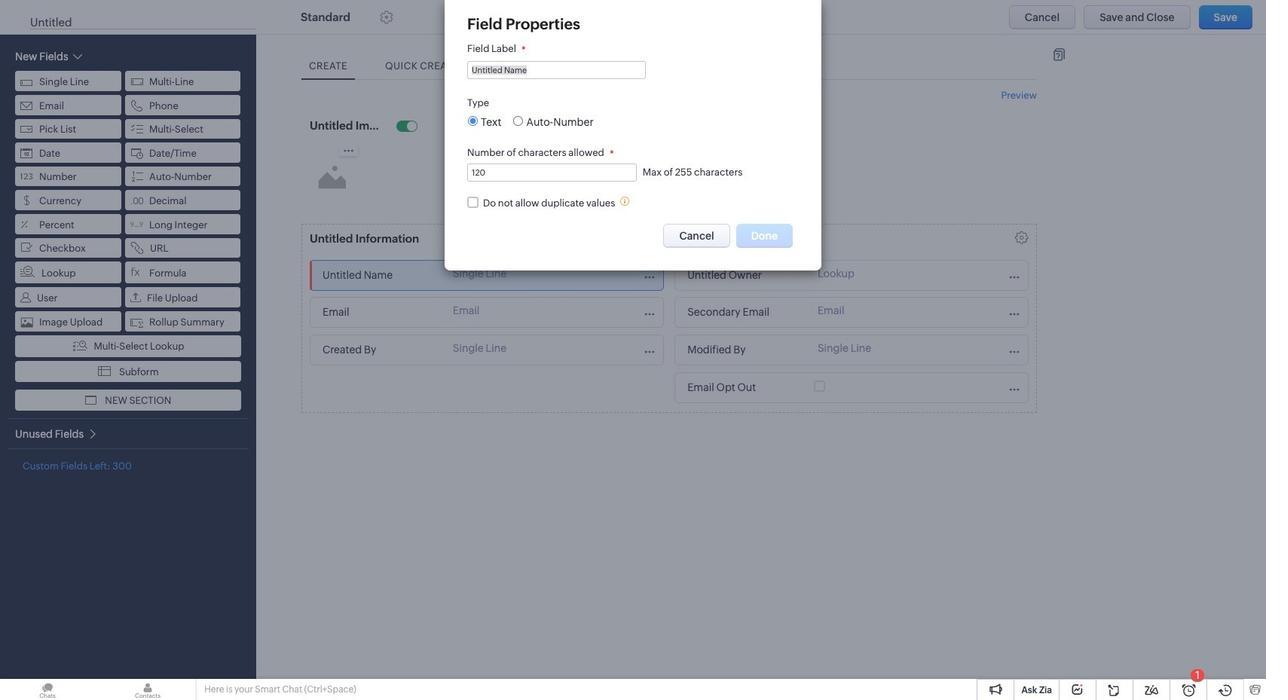 Task type: describe. For each thing, give the bounding box(es) containing it.
contacts image
[[100, 679, 195, 700]]



Task type: locate. For each thing, give the bounding box(es) containing it.
None text field
[[306, 115, 381, 136], [318, 265, 441, 286], [318, 340, 441, 360], [683, 340, 806, 360], [683, 378, 781, 398], [306, 115, 381, 136], [318, 265, 441, 286], [318, 340, 441, 360], [683, 340, 806, 360], [683, 378, 781, 398]]

None button
[[1009, 5, 1076, 29], [1084, 5, 1191, 29], [1199, 5, 1253, 29], [664, 224, 730, 248], [1009, 5, 1076, 29], [1084, 5, 1191, 29], [1199, 5, 1253, 29], [664, 224, 730, 248]]

None text field
[[467, 61, 646, 79], [467, 164, 637, 182], [306, 228, 457, 249], [683, 265, 806, 286], [318, 302, 441, 323], [683, 302, 806, 323], [467, 61, 646, 79], [467, 164, 637, 182], [306, 228, 457, 249], [683, 265, 806, 286], [318, 302, 441, 323], [683, 302, 806, 323]]

chats image
[[0, 679, 95, 700]]

None radio
[[468, 116, 478, 126], [514, 116, 523, 126], [468, 116, 478, 126], [514, 116, 523, 126]]



Task type: vqa. For each thing, say whether or not it's contained in the screenshot.
text field
yes



